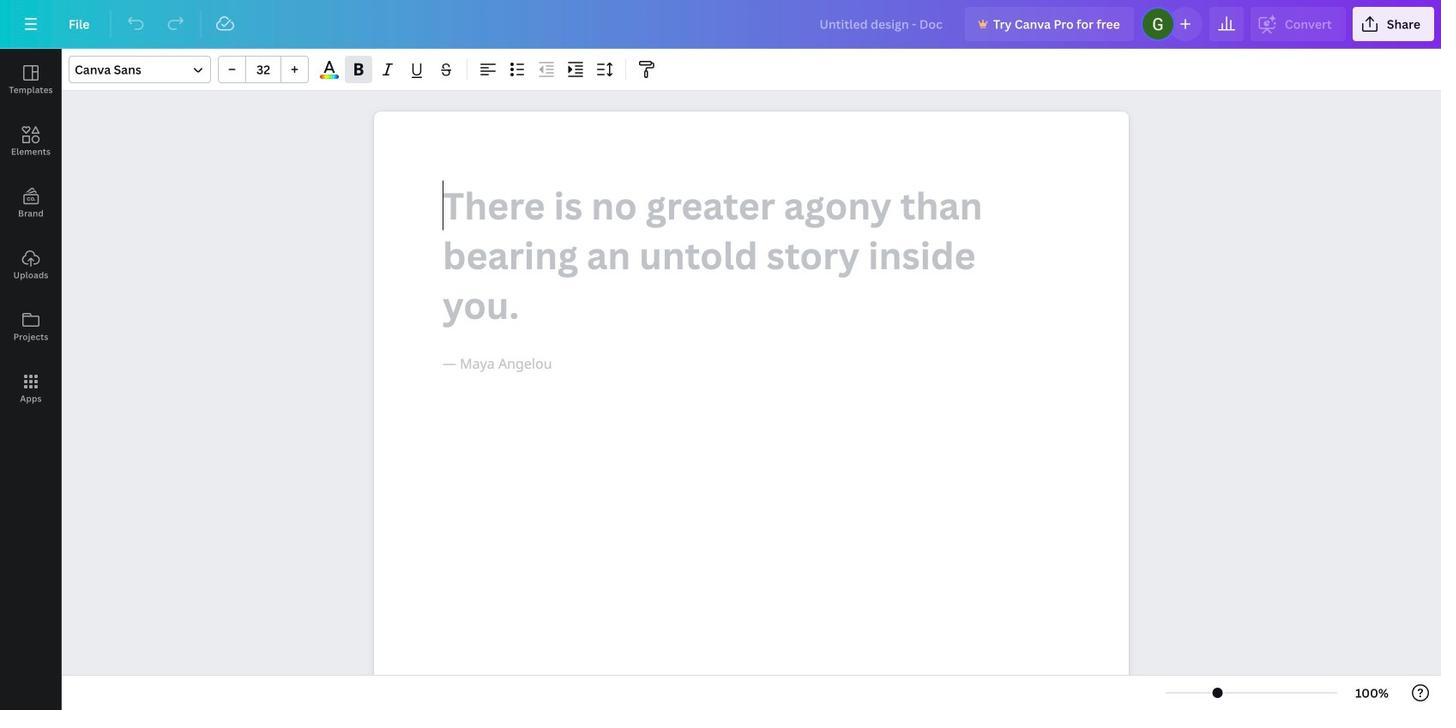 Task type: locate. For each thing, give the bounding box(es) containing it.
– – number field
[[251, 61, 275, 78]]

color range image
[[320, 75, 339, 79]]

Zoom button
[[1344, 679, 1400, 707]]

None text field
[[374, 112, 1129, 710]]

main menu bar
[[0, 0, 1441, 49]]

Design title text field
[[806, 7, 958, 41]]

side panel tab list
[[0, 49, 62, 419]]

group
[[218, 56, 309, 83]]



Task type: vqa. For each thing, say whether or not it's contained in the screenshot.
text field
yes



